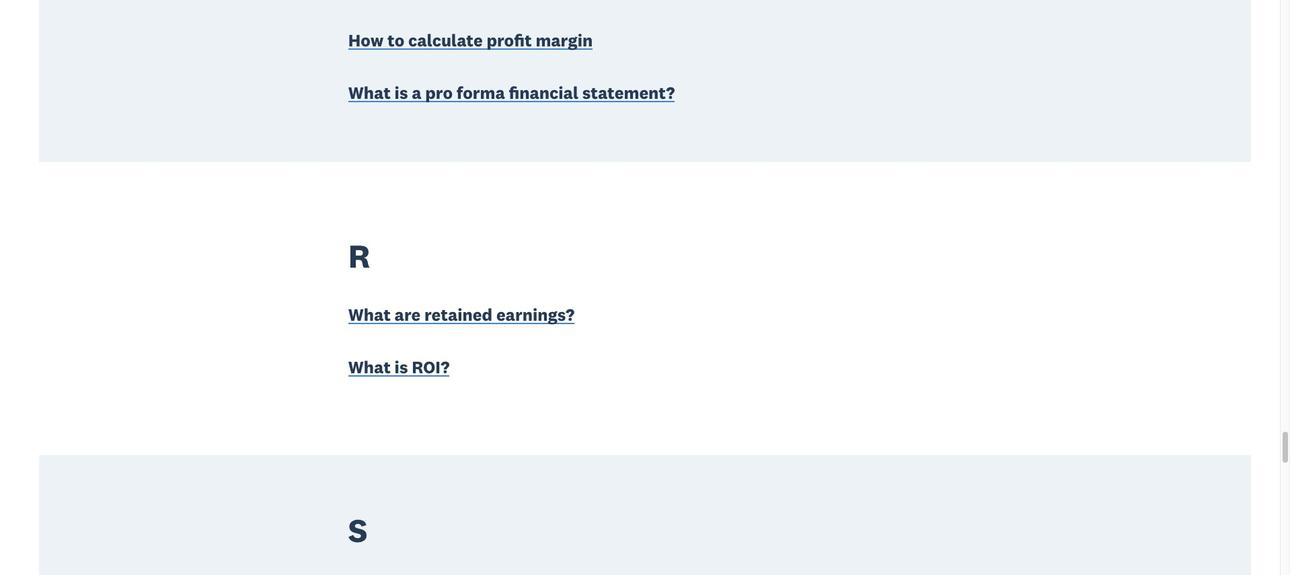 Task type: describe. For each thing, give the bounding box(es) containing it.
what is a pro forma financial statement? link
[[348, 81, 675, 107]]

what are retained earnings? link
[[348, 304, 575, 329]]

what is a pro forma financial statement?
[[348, 82, 675, 104]]

forma
[[457, 82, 505, 104]]

s
[[348, 510, 367, 551]]

earnings?
[[496, 304, 575, 326]]

is for a
[[395, 82, 408, 104]]

how to calculate profit margin link
[[348, 29, 593, 54]]

what for what are retained earnings?
[[348, 304, 391, 326]]

margin
[[536, 30, 593, 51]]

what is roi? link
[[348, 356, 450, 381]]

to
[[388, 30, 405, 51]]

pro
[[425, 82, 453, 104]]



Task type: vqa. For each thing, say whether or not it's contained in the screenshot.
creating to the bottom
no



Task type: locate. For each thing, give the bounding box(es) containing it.
what inside 'link'
[[348, 82, 391, 104]]

2 what from the top
[[348, 304, 391, 326]]

a
[[412, 82, 422, 104]]

1 what from the top
[[348, 82, 391, 104]]

how to calculate profit margin
[[348, 30, 593, 51]]

are
[[395, 304, 421, 326]]

what left are
[[348, 304, 391, 326]]

calculate
[[408, 30, 483, 51]]

what for what is roi?
[[348, 357, 391, 378]]

profit
[[487, 30, 532, 51]]

how
[[348, 30, 384, 51]]

is
[[395, 82, 408, 104], [395, 357, 408, 378]]

is inside 'link'
[[395, 82, 408, 104]]

what is roi?
[[348, 357, 450, 378]]

1 vertical spatial what
[[348, 304, 391, 326]]

1 is from the top
[[395, 82, 408, 104]]

what left roi?
[[348, 357, 391, 378]]

0 vertical spatial is
[[395, 82, 408, 104]]

retained
[[425, 304, 493, 326]]

0 vertical spatial what
[[348, 82, 391, 104]]

financial
[[509, 82, 579, 104]]

what for what is a pro forma financial statement?
[[348, 82, 391, 104]]

is for roi?
[[395, 357, 408, 378]]

roi?
[[412, 357, 450, 378]]

what left a
[[348, 82, 391, 104]]

2 is from the top
[[395, 357, 408, 378]]

what
[[348, 82, 391, 104], [348, 304, 391, 326], [348, 357, 391, 378]]

statement?
[[582, 82, 675, 104]]

1 vertical spatial is
[[395, 357, 408, 378]]

is left roi?
[[395, 357, 408, 378]]

3 what from the top
[[348, 357, 391, 378]]

what are retained earnings?
[[348, 304, 575, 326]]

r
[[348, 235, 370, 277]]

2 vertical spatial what
[[348, 357, 391, 378]]

is left a
[[395, 82, 408, 104]]



